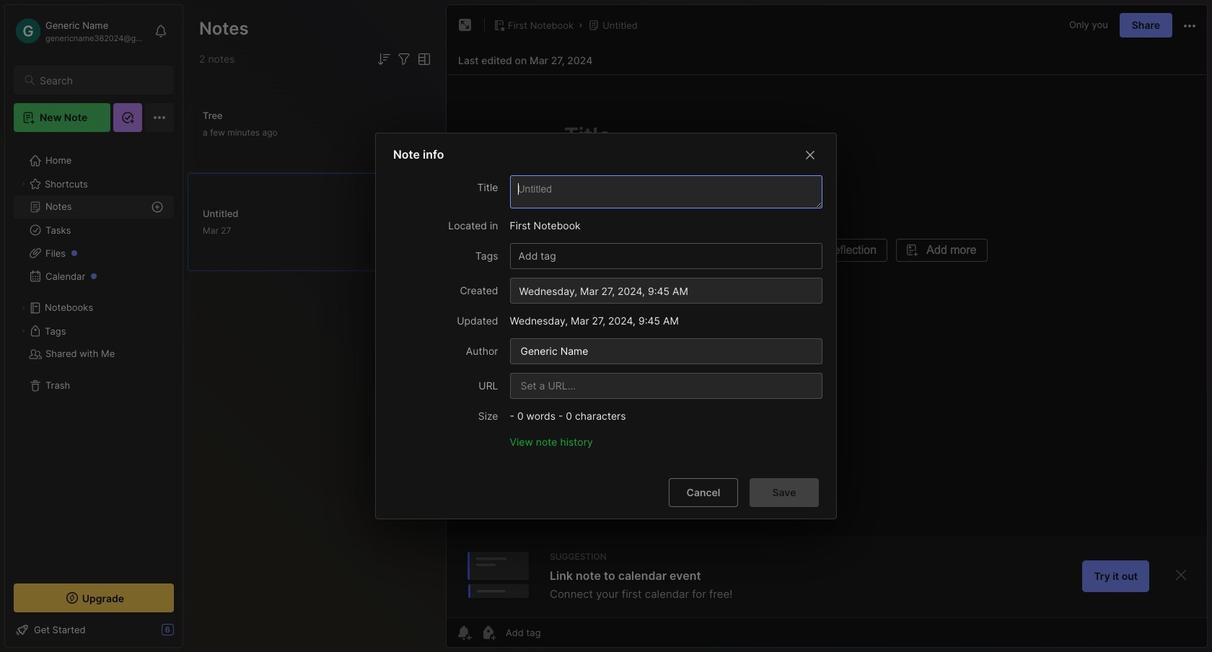 Task type: vqa. For each thing, say whether or not it's contained in the screenshot.
important
no



Task type: describe. For each thing, give the bounding box(es) containing it.
Created field
[[510, 278, 823, 304]]

Search text field
[[40, 74, 161, 87]]

expand notebooks image
[[19, 304, 27, 313]]

close image
[[802, 146, 819, 164]]

Note Editor text field
[[447, 74, 1208, 536]]

expand tags image
[[19, 327, 27, 336]]

Set a URL… text field
[[519, 374, 816, 398]]

add tag image
[[480, 624, 497, 642]]

Set an Author… text field
[[519, 339, 816, 364]]



Task type: locate. For each thing, give the bounding box(es) containing it.
expand note image
[[457, 17, 474, 34]]

main element
[[0, 0, 188, 652]]

none search field inside main element
[[40, 71, 161, 89]]

add a reminder image
[[455, 624, 473, 642]]

note window element
[[446, 4, 1208, 648]]

tree inside main element
[[5, 141, 183, 571]]

tree
[[5, 141, 183, 571]]

Add tag field
[[517, 249, 640, 263]]

None search field
[[40, 71, 161, 89]]

Untitled text field
[[516, 182, 822, 208]]



